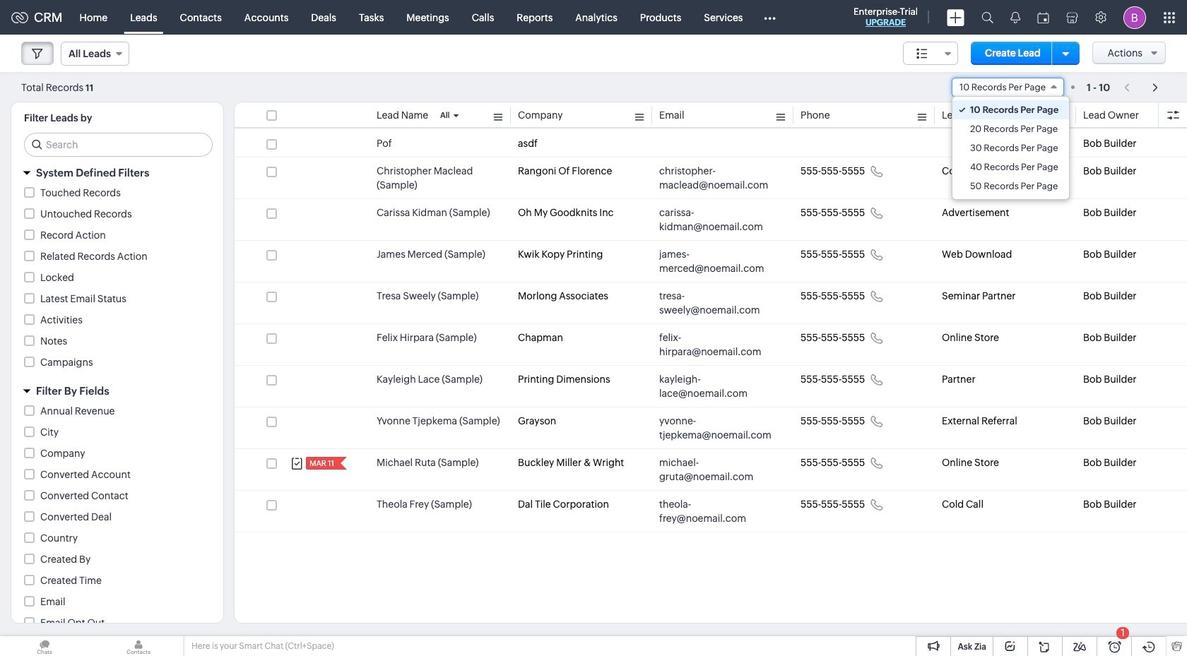 Task type: locate. For each thing, give the bounding box(es) containing it.
4 option from the top
[[953, 158, 1069, 177]]

1 option from the top
[[953, 100, 1069, 119]]

profile image
[[1124, 6, 1146, 29]]

Search text field
[[25, 134, 212, 156]]

signals element
[[1002, 0, 1029, 35]]

size image
[[917, 47, 928, 60]]

2 option from the top
[[953, 119, 1069, 139]]

list box
[[953, 97, 1069, 199]]

row group
[[235, 130, 1187, 533]]

option
[[953, 100, 1069, 119], [953, 119, 1069, 139], [953, 139, 1069, 158], [953, 158, 1069, 177], [953, 177, 1069, 196]]

None field
[[61, 42, 129, 66], [903, 42, 958, 65], [952, 78, 1064, 97], [61, 42, 129, 66], [952, 78, 1064, 97]]

create menu image
[[947, 9, 965, 26]]

none field size
[[903, 42, 958, 65]]

3 option from the top
[[953, 139, 1069, 158]]

calendar image
[[1038, 12, 1050, 23]]

search image
[[982, 11, 994, 23]]



Task type: describe. For each thing, give the bounding box(es) containing it.
5 option from the top
[[953, 177, 1069, 196]]

signals image
[[1011, 11, 1021, 23]]

chats image
[[0, 637, 89, 657]]

profile element
[[1115, 0, 1155, 34]]

create menu element
[[939, 0, 973, 34]]

Other Modules field
[[754, 6, 785, 29]]

contacts image
[[94, 637, 183, 657]]

logo image
[[11, 12, 28, 23]]

search element
[[973, 0, 1002, 35]]



Task type: vqa. For each thing, say whether or not it's contained in the screenshot.
Notifications inside the Email Notifications New Email Notification
no



